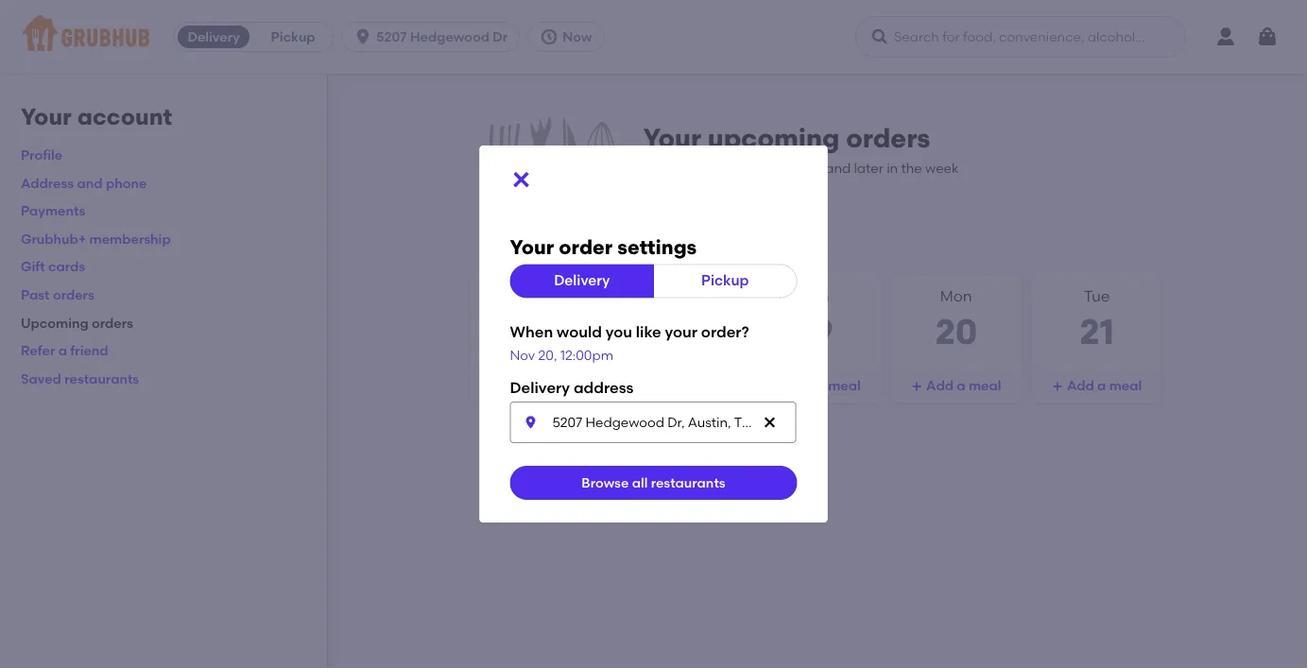 Task type: locate. For each thing, give the bounding box(es) containing it.
meal down nov 20, 12:00pm link
[[547, 378, 580, 394]]

add a meal button down nov
[[470, 369, 599, 403]]

0 horizontal spatial delivery button
[[174, 22, 253, 52]]

add a meal up 'search address' search box
[[645, 378, 720, 394]]

a right refer
[[58, 343, 67, 359]]

Search Address search field
[[510, 402, 797, 443]]

2 meal from the left
[[688, 378, 720, 394]]

1 add a meal button from the left
[[470, 369, 599, 403]]

4 add a meal from the left
[[927, 378, 1002, 394]]

add a meal button down 21
[[1033, 369, 1162, 403]]

out
[[675, 160, 696, 176]]

a down 20,
[[535, 378, 544, 394]]

orders up upcoming orders link
[[53, 287, 94, 303]]

add down 19
[[786, 378, 813, 394]]

add up 'search address' search box
[[645, 378, 673, 394]]

add a meal button down 20
[[892, 369, 1021, 403]]

would
[[557, 322, 602, 341]]

sun 19
[[798, 287, 834, 353]]

pickup
[[271, 29, 315, 45], [702, 272, 749, 289]]

add down nov
[[505, 378, 532, 394]]

1 horizontal spatial today
[[783, 160, 822, 176]]

0 horizontal spatial your
[[665, 322, 698, 341]]

delivery button
[[174, 22, 253, 52], [510, 264, 654, 298]]

saved
[[21, 371, 61, 387]]

delivery
[[510, 378, 570, 396]]

the
[[902, 160, 923, 176]]

delivery button for pickup button to the bottom
[[510, 264, 654, 298]]

saved restaurants link
[[21, 371, 139, 387]]

19
[[798, 311, 834, 353]]

add a meal for 18
[[645, 378, 720, 394]]

0 horizontal spatial delivery
[[188, 29, 240, 45]]

5 add a meal button from the left
[[1033, 369, 1162, 403]]

1 vertical spatial your
[[665, 322, 698, 341]]

payments
[[21, 203, 85, 219]]

payments link
[[21, 203, 85, 219]]

upcoming orders
[[21, 315, 133, 331]]

0 vertical spatial delivery button
[[174, 22, 253, 52]]

add a meal down 19
[[786, 378, 861, 394]]

meal down the "order?" on the right of the page
[[688, 378, 720, 394]]

1 horizontal spatial delivery button
[[510, 264, 654, 298]]

today right for
[[783, 160, 822, 176]]

add down 21
[[1067, 378, 1095, 394]]

orders
[[846, 122, 931, 154], [53, 287, 94, 303], [92, 315, 133, 331]]

grubhub+
[[21, 231, 86, 247]]

restaurants right all
[[651, 475, 726, 491]]

all
[[632, 475, 648, 491]]

upcoming
[[21, 315, 89, 331]]

0 vertical spatial pickup
[[271, 29, 315, 45]]

5 add from the left
[[1067, 378, 1095, 394]]

refer a friend
[[21, 343, 108, 359]]

today up when
[[512, 287, 557, 305]]

now button
[[528, 22, 612, 52]]

20,
[[539, 347, 557, 364]]

address and phone link
[[21, 175, 147, 191]]

svg image inside main navigation "navigation"
[[871, 27, 890, 46]]

cards
[[48, 259, 85, 275]]

restaurants
[[65, 371, 139, 387], [651, 475, 726, 491]]

2 horizontal spatial your
[[643, 122, 702, 154]]

4 add a meal button from the left
[[892, 369, 1021, 403]]

for
[[763, 160, 780, 176]]

0 vertical spatial today
[[783, 160, 822, 176]]

a down 20
[[957, 378, 966, 394]]

20
[[935, 311, 978, 353]]

week
[[926, 160, 959, 176]]

svg image inside now button
[[540, 27, 559, 46]]

0 horizontal spatial today
[[512, 287, 557, 305]]

1 horizontal spatial restaurants
[[651, 475, 726, 491]]

0 vertical spatial restaurants
[[65, 371, 139, 387]]

2 add a meal from the left
[[645, 378, 720, 394]]

1 vertical spatial pickup button
[[653, 264, 798, 298]]

tue
[[1084, 287, 1110, 305]]

svg image
[[1257, 26, 1279, 48], [354, 27, 373, 46], [540, 27, 559, 46], [510, 168, 533, 191], [523, 415, 538, 430]]

1 horizontal spatial delivery
[[554, 272, 610, 289]]

pickup button
[[253, 22, 333, 52], [653, 264, 798, 298]]

meal
[[547, 378, 580, 394], [688, 378, 720, 394], [828, 378, 861, 394], [969, 378, 1002, 394], [1110, 378, 1142, 394]]

0 vertical spatial delivery
[[188, 29, 240, 45]]

meal down 20
[[969, 378, 1002, 394]]

pickup inside main navigation "navigation"
[[271, 29, 315, 45]]

restaurants inside button
[[651, 475, 726, 491]]

1 meal from the left
[[547, 378, 580, 394]]

orders inside your upcoming orders plan out your food for today and later in the week
[[846, 122, 931, 154]]

5 add a meal from the left
[[1067, 378, 1142, 394]]

2 add from the left
[[645, 378, 673, 394]]

orders up friend
[[92, 315, 133, 331]]

svg image for 18
[[630, 381, 642, 393]]

your right like
[[665, 322, 698, 341]]

add a meal button down 19
[[752, 369, 880, 403]]

add a meal down 21
[[1067, 378, 1142, 394]]

add a meal
[[505, 378, 580, 394], [645, 378, 720, 394], [786, 378, 861, 394], [927, 378, 1002, 394], [1067, 378, 1142, 394]]

2 vertical spatial orders
[[92, 315, 133, 331]]

add
[[505, 378, 532, 394], [645, 378, 673, 394], [786, 378, 813, 394], [927, 378, 954, 394], [1067, 378, 1095, 394]]

add a meal button for 17
[[470, 369, 599, 403]]

today inside your upcoming orders plan out your food for today and later in the week
[[783, 160, 822, 176]]

meal for 21
[[1110, 378, 1142, 394]]

5207
[[376, 29, 407, 45]]

account
[[77, 103, 172, 130]]

5207 hedgewood dr
[[376, 29, 508, 45]]

and left phone at the left of the page
[[77, 175, 103, 191]]

1 horizontal spatial pickup button
[[653, 264, 798, 298]]

svg image
[[871, 27, 890, 46], [630, 381, 642, 393], [912, 381, 923, 393], [1052, 381, 1064, 393], [763, 415, 778, 430]]

a
[[58, 343, 67, 359], [535, 378, 544, 394], [676, 378, 685, 394], [816, 378, 825, 394], [957, 378, 966, 394], [1098, 378, 1107, 394]]

1 horizontal spatial pickup
[[702, 272, 749, 289]]

your up out
[[643, 122, 702, 154]]

orders up in
[[846, 122, 931, 154]]

add a meal down 20,
[[505, 378, 580, 394]]

4 add from the left
[[927, 378, 954, 394]]

browse
[[582, 475, 629, 491]]

svg image for 21
[[1052, 381, 1064, 393]]

address
[[574, 378, 634, 396]]

add a meal button down 18
[[611, 369, 740, 403]]

in
[[887, 160, 898, 176]]

0 vertical spatial orders
[[846, 122, 931, 154]]

your up profile
[[21, 103, 72, 130]]

delivery
[[188, 29, 240, 45], [554, 272, 610, 289]]

your right out
[[699, 160, 727, 176]]

tue 21
[[1080, 287, 1115, 353]]

21
[[1080, 311, 1115, 353]]

a up 'search address' search box
[[676, 378, 685, 394]]

2 add a meal button from the left
[[611, 369, 740, 403]]

your for upcoming
[[643, 122, 702, 154]]

delivery inside main navigation "navigation"
[[188, 29, 240, 45]]

meal down 21
[[1110, 378, 1142, 394]]

4 meal from the left
[[969, 378, 1002, 394]]

0 vertical spatial your
[[699, 160, 727, 176]]

your inside your upcoming orders plan out your food for today and later in the week
[[643, 122, 702, 154]]

0 horizontal spatial your
[[21, 103, 72, 130]]

0 horizontal spatial pickup
[[271, 29, 315, 45]]

0 horizontal spatial pickup button
[[253, 22, 333, 52]]

add a meal button
[[470, 369, 599, 403], [611, 369, 740, 403], [752, 369, 880, 403], [892, 369, 1021, 403], [1033, 369, 1162, 403]]

0 vertical spatial pickup button
[[253, 22, 333, 52]]

today 17
[[512, 287, 557, 353]]

1 vertical spatial restaurants
[[651, 475, 726, 491]]

sun
[[802, 287, 830, 305]]

later
[[854, 160, 884, 176]]

5207 hedgewood dr button
[[341, 22, 528, 52]]

main navigation navigation
[[0, 0, 1308, 74]]

nov 20, 12:00pm link
[[510, 347, 614, 364]]

add for 18
[[645, 378, 673, 394]]

restaurants down friend
[[65, 371, 139, 387]]

1 vertical spatial pickup
[[702, 272, 749, 289]]

1 vertical spatial orders
[[53, 287, 94, 303]]

delivery button inside main navigation "navigation"
[[174, 22, 253, 52]]

1 horizontal spatial your
[[510, 235, 554, 259]]

grubhub+ membership
[[21, 231, 171, 247]]

add a meal for 20
[[927, 378, 1002, 394]]

friend
[[70, 343, 108, 359]]

delivery button for the topmost pickup button
[[174, 22, 253, 52]]

0 horizontal spatial and
[[77, 175, 103, 191]]

profile link
[[21, 147, 62, 163]]

your
[[21, 103, 72, 130], [643, 122, 702, 154], [510, 235, 554, 259]]

add a meal down 20
[[927, 378, 1002, 394]]

5 meal from the left
[[1110, 378, 1142, 394]]

refer
[[21, 343, 55, 359]]

1 vertical spatial delivery button
[[510, 264, 654, 298]]

add a meal button for 19
[[752, 369, 880, 403]]

3 add a meal button from the left
[[752, 369, 880, 403]]

today
[[783, 160, 822, 176], [512, 287, 557, 305]]

membership
[[89, 231, 171, 247]]

your
[[699, 160, 727, 176], [665, 322, 698, 341]]

orders for upcoming orders
[[92, 315, 133, 331]]

meal down 19
[[828, 378, 861, 394]]

your for order
[[510, 235, 554, 259]]

3 add a meal from the left
[[786, 378, 861, 394]]

order
[[559, 235, 613, 259]]

and
[[826, 160, 851, 176], [77, 175, 103, 191]]

1 horizontal spatial and
[[826, 160, 851, 176]]

and left later
[[826, 160, 851, 176]]

add down 20
[[927, 378, 954, 394]]

your left order
[[510, 235, 554, 259]]

1 horizontal spatial your
[[699, 160, 727, 176]]

profile
[[21, 147, 62, 163]]



Task type: vqa. For each thing, say whether or not it's contained in the screenshot.
STAR ICON
no



Task type: describe. For each thing, give the bounding box(es) containing it.
grubhub+ membership link
[[21, 231, 171, 247]]

gift
[[21, 259, 45, 275]]

17
[[518, 311, 551, 353]]

past orders link
[[21, 287, 94, 303]]

dr
[[493, 29, 508, 45]]

delivery address
[[510, 378, 634, 396]]

refer a friend link
[[21, 343, 108, 359]]

phone
[[106, 175, 147, 191]]

now
[[563, 29, 592, 45]]

meal for 18
[[688, 378, 720, 394]]

svg image for 20
[[912, 381, 923, 393]]

3 meal from the left
[[828, 378, 861, 394]]

gift cards
[[21, 259, 85, 275]]

add a meal for 21
[[1067, 378, 1142, 394]]

1 add a meal from the left
[[505, 378, 580, 394]]

nov
[[510, 347, 535, 364]]

past orders
[[21, 287, 94, 303]]

sat 18
[[657, 287, 693, 353]]

when would you like your order? nov 20, 12:00pm
[[510, 322, 750, 364]]

browse all restaurants button
[[510, 466, 798, 500]]

mon 20
[[935, 287, 978, 353]]

meal for 20
[[969, 378, 1002, 394]]

food
[[730, 160, 760, 176]]

3 add from the left
[[786, 378, 813, 394]]

plan
[[643, 160, 672, 176]]

your account
[[21, 103, 172, 130]]

like
[[636, 322, 662, 341]]

settings
[[618, 235, 697, 259]]

0 horizontal spatial restaurants
[[65, 371, 139, 387]]

when
[[510, 322, 553, 341]]

past
[[21, 287, 50, 303]]

address
[[21, 175, 74, 191]]

your for account
[[21, 103, 72, 130]]

sat
[[663, 287, 688, 305]]

orders for past orders
[[53, 287, 94, 303]]

mon
[[941, 287, 973, 305]]

upcoming
[[708, 122, 840, 154]]

your inside your upcoming orders plan out your food for today and later in the week
[[699, 160, 727, 176]]

saved restaurants
[[21, 371, 139, 387]]

add a meal button for 18
[[611, 369, 740, 403]]

browse all restaurants
[[582, 475, 726, 491]]

your order settings
[[510, 235, 697, 259]]

1 vertical spatial delivery
[[554, 272, 610, 289]]

and inside your upcoming orders plan out your food for today and later in the week
[[826, 160, 851, 176]]

12:00pm
[[561, 347, 614, 364]]

add a meal button for 21
[[1033, 369, 1162, 403]]

order?
[[701, 322, 750, 341]]

address and phone
[[21, 175, 147, 191]]

hedgewood
[[410, 29, 490, 45]]

18
[[657, 311, 693, 353]]

you
[[606, 322, 633, 341]]

add for 20
[[927, 378, 954, 394]]

your upcoming orders plan out your food for today and later in the week
[[643, 122, 959, 176]]

add for 21
[[1067, 378, 1095, 394]]

upcoming orders link
[[21, 315, 133, 331]]

your inside when would you like your order? nov 20, 12:00pm
[[665, 322, 698, 341]]

1 add from the left
[[505, 378, 532, 394]]

a down 21
[[1098, 378, 1107, 394]]

svg image inside 5207 hedgewood dr 'button'
[[354, 27, 373, 46]]

1 vertical spatial today
[[512, 287, 557, 305]]

add a meal button for 20
[[892, 369, 1021, 403]]

a down 19
[[816, 378, 825, 394]]

gift cards link
[[21, 259, 85, 275]]



